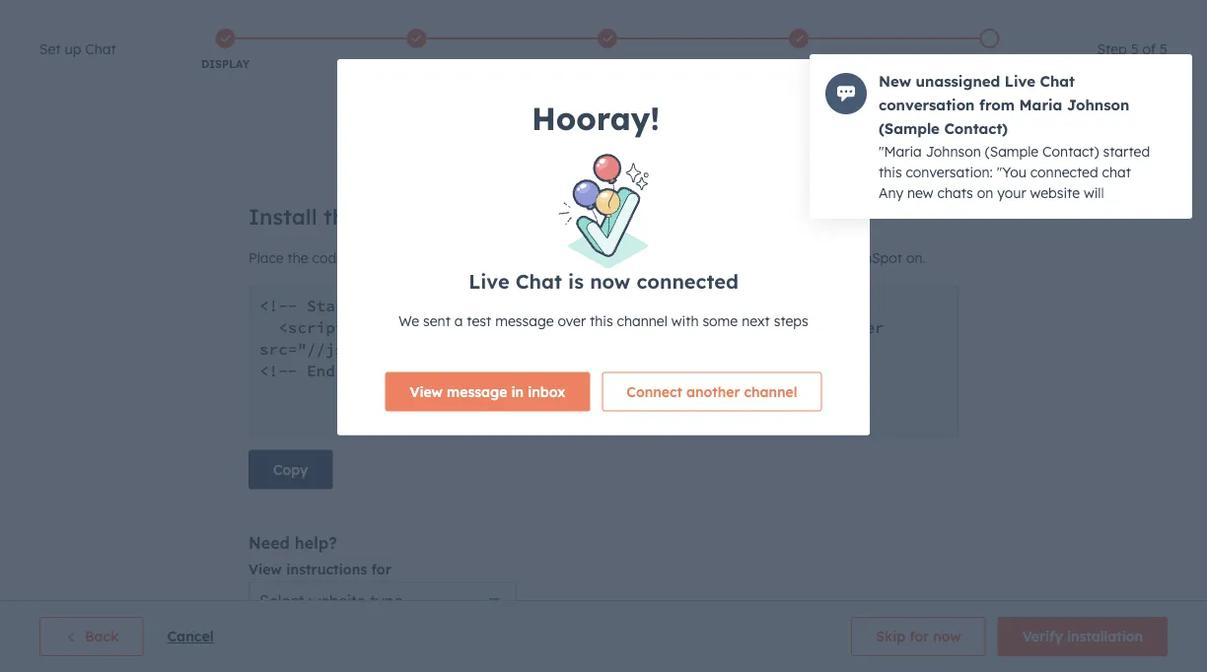 Task type: describe. For each thing, give the bounding box(es) containing it.
back
[[85, 628, 119, 646]]

appear
[[879, 205, 926, 222]]

message inside view message in inbox button
[[447, 383, 507, 401]]

connected inside new unassigned live chat conversation from maria johnson (sample contact) "maria johnson (sample contact) started this conversation: "you connected chat any new chats on your website will appear here. choose what you'd like to do next:  try it out  send a test chat from any page where the tracking code is installed: https://app.hubspot.com/live-messages- settings/44228679/inboxes/363009119/live- chat/edit/tracking? utm_tracking=chat_test_message_tracking edit your chatflow  manage your chat messaging and automation. manage chatflow: https://app.hubspot.com/chatflows
[[1031, 163, 1099, 181]]

messages-
[[1077, 267, 1148, 284]]

view
[[410, 383, 443, 401]]

Search HubSpot search field
[[930, 41, 1172, 75]]

chatflow:
[[879, 391, 938, 408]]

set
[[39, 40, 61, 58]]

preview completed list item
[[703, 25, 895, 76]]

1 menu item from the left
[[825, 0, 929, 32]]

do
[[1136, 205, 1153, 222]]

of
[[1143, 40, 1156, 58]]

in
[[512, 383, 524, 401]]

it
[[938, 225, 946, 243]]

try
[[914, 225, 934, 243]]

2 horizontal spatial your
[[1058, 350, 1087, 367]]

0 vertical spatial message
[[495, 312, 554, 329]]

test inside new unassigned live chat conversation from maria johnson (sample contact) "maria johnson (sample contact) started this conversation: "you connected chat any new chats on your website will appear here. choose what you'd like to do next:  try it out  send a test chat from any page where the tracking code is installed: https://app.hubspot.com/live-messages- settings/44228679/inboxes/363009119/live- chat/edit/tracking? utm_tracking=chat_test_message_tracking edit your chatflow  manage your chat messaging and automation. manage chatflow: https://app.hubspot.com/chatflows
[[1025, 225, 1049, 243]]

chatflow completed list item
[[321, 25, 512, 76]]

live inside new unassigned live chat conversation from maria johnson (sample contact) "maria johnson (sample contact) started this conversation: "you connected chat any new chats on your website will appear here. choose what you'd like to do next:  try it out  send a test chat from any page where the tracking code is installed: https://app.hubspot.com/live-messages- settings/44228679/inboxes/363009119/live- chat/edit/tracking? utm_tracking=chat_test_message_tracking edit your chatflow  manage your chat messaging and automation. manage chatflow: https://app.hubspot.com/chatflows
[[1005, 72, 1036, 91]]

preview
[[773, 57, 825, 71]]

step 5 of 5
[[1098, 40, 1168, 58]]

chat/edit/tracking?
[[879, 308, 1008, 326]]

0 horizontal spatial contact)
[[945, 119, 1008, 138]]

1 vertical spatial contact)
[[1043, 143, 1100, 160]]

step
[[1098, 40, 1127, 58]]

https://app.hubspot.com/live-
[[879, 267, 1077, 284]]

1 5 from the left
[[1131, 40, 1139, 58]]

with
[[672, 312, 699, 329]]

inbox
[[528, 383, 566, 401]]

where
[[917, 246, 955, 263]]

this inside new unassigned live chat conversation from maria johnson (sample contact) "maria johnson (sample contact) started this conversation: "you connected chat any new chats on your website will appear here. choose what you'd like to do next:  try it out  send a test chat from any page where the tracking code is installed: https://app.hubspot.com/live-messages- settings/44228679/inboxes/363009119/live- chat/edit/tracking? utm_tracking=chat_test_message_tracking edit your chatflow  manage your chat messaging and automation. manage chatflow: https://app.hubspot.com/chatflows
[[879, 163, 902, 181]]

over
[[558, 312, 586, 329]]

skip for now
[[876, 628, 962, 646]]

connect another channel
[[627, 383, 798, 401]]

skip
[[876, 628, 906, 646]]

any
[[879, 184, 904, 201]]

set up chat
[[39, 40, 116, 58]]

1 vertical spatial johnson
[[926, 143, 981, 160]]

help button
[[981, 0, 1014, 32]]

0 horizontal spatial from
[[980, 96, 1015, 114]]

another
[[687, 383, 740, 401]]

chatflow
[[386, 57, 448, 71]]

new unassigned live chat conversation from maria johnson (sample contact) "maria johnson (sample contact) started this conversation: "you connected chat any new chats on your website will appear here. choose what you'd like to do next:  try it out  send a test chat from any page where the tracking code is installed: https://app.hubspot.com/live-messages- settings/44228679/inboxes/363009119/live- chat/edit/tracking? utm_tracking=chat_test_message_tracking edit your chatflow  manage your chat messaging and automation. manage chatflow: https://app.hubspot.com/chatflows
[[879, 72, 1208, 673]]

hooray! dialog
[[337, 59, 870, 436]]

for
[[910, 628, 930, 646]]

tracking
[[984, 246, 1038, 263]]

cancel button
[[167, 625, 214, 649]]

connect another channel button
[[602, 372, 822, 412]]

chat inside heading
[[85, 40, 116, 58]]

display
[[201, 57, 250, 71]]

and
[[954, 370, 979, 388]]

0 vertical spatial channel
[[617, 312, 668, 329]]

conversation
[[879, 96, 975, 114]]

"maria
[[879, 143, 922, 160]]

here.
[[930, 205, 962, 222]]

connected inside the hooray! dialog
[[637, 269, 739, 293]]

a inside new unassigned live chat conversation from maria johnson (sample contact) "maria johnson (sample contact) started this conversation: "you connected chat any new chats on your website will appear here. choose what you'd like to do next:  try it out  send a test chat from any page where the tracking code is installed: https://app.hubspot.com/live-messages- settings/44228679/inboxes/363009119/live- chat/edit/tracking? utm_tracking=chat_test_message_tracking edit your chatflow  manage your chat messaging and automation. manage chatflow: https://app.hubspot.com/chatflows
[[1012, 225, 1021, 243]]

2 5 from the left
[[1160, 40, 1168, 58]]

settings/44228679/inboxes/363009119/live-
[[879, 288, 1166, 305]]

next
[[742, 312, 770, 329]]

"you
[[997, 163, 1027, 181]]

live inside the hooray! dialog
[[469, 269, 510, 293]]

send
[[976, 225, 1008, 243]]

set up chat heading
[[39, 37, 116, 61]]

install hubspot chat
[[487, 146, 721, 176]]

0 vertical spatial chat
[[1103, 163, 1131, 181]]

connect
[[627, 383, 683, 401]]

some
[[703, 312, 738, 329]]

the
[[959, 246, 980, 263]]

chat inside the hooray! dialog
[[516, 269, 562, 293]]

chats
[[938, 184, 974, 201]]

skip for now button
[[852, 618, 986, 657]]

maria
[[1020, 96, 1063, 114]]

page
[[879, 246, 913, 263]]

availability completed list item
[[512, 25, 703, 76]]

2 vertical spatial chat
[[1091, 350, 1120, 367]]

installation
[[1067, 628, 1143, 646]]



Task type: locate. For each thing, give the bounding box(es) containing it.
connected
[[1031, 163, 1099, 181], [637, 269, 739, 293]]

help image
[[989, 9, 1006, 27]]

0 horizontal spatial johnson
[[926, 143, 981, 160]]

0 horizontal spatial a
[[455, 312, 463, 329]]

1 horizontal spatial manage
[[1066, 370, 1119, 388]]

1 horizontal spatial test
[[1025, 225, 1049, 243]]

a
[[1012, 225, 1021, 243], [455, 312, 463, 329]]

0 vertical spatial live
[[1005, 72, 1036, 91]]

website
[[1031, 184, 1080, 201]]

1 horizontal spatial code
[[1041, 246, 1073, 263]]

sent
[[423, 312, 451, 329]]

now
[[590, 269, 631, 293], [934, 628, 962, 646]]

1 vertical spatial this
[[590, 312, 613, 329]]

5 left the of
[[1131, 40, 1139, 58]]

1 vertical spatial is
[[568, 269, 584, 293]]

johnson up conversation:
[[926, 143, 981, 160]]

0 vertical spatial manage
[[1001, 350, 1054, 367]]

message left over
[[495, 312, 554, 329]]

next:
[[879, 225, 910, 243]]

0 vertical spatial this
[[879, 163, 902, 181]]

display completed list item
[[130, 25, 321, 76]]

view message in inbox button
[[385, 372, 590, 412]]

view message in inbox
[[410, 383, 566, 401]]

will
[[1084, 184, 1105, 201]]

search image
[[1166, 51, 1180, 65]]

1 horizontal spatial channel
[[744, 383, 798, 401]]

verify installation
[[1023, 628, 1143, 646]]

your up messaging
[[908, 350, 937, 367]]

on
[[977, 184, 994, 201]]

0 vertical spatial test
[[1025, 225, 1049, 243]]

is inside new unassigned live chat conversation from maria johnson (sample contact) "maria johnson (sample contact) started this conversation: "you connected chat any new chats on your website will appear here. choose what you'd like to do next:  try it out  send a test chat from any page where the tracking code is installed: https://app.hubspot.com/live-messages- settings/44228679/inboxes/363009119/live- chat/edit/tracking? utm_tracking=chat_test_message_tracking edit your chatflow  manage your chat messaging and automation. manage chatflow: https://app.hubspot.com/chatflows
[[1077, 246, 1087, 263]]

a right sent
[[455, 312, 463, 329]]

channel inside button
[[744, 383, 798, 401]]

1 vertical spatial live
[[469, 269, 510, 293]]

verify
[[1023, 628, 1063, 646]]

contact) down 'unassigned'
[[945, 119, 1008, 138]]

1 horizontal spatial johnson
[[1067, 96, 1130, 114]]

1 horizontal spatial from
[[1086, 225, 1117, 243]]

1 horizontal spatial contact)
[[1043, 143, 1100, 160]]

2 menu item from the left
[[929, 0, 933, 32]]

live chat is now connected
[[469, 269, 739, 293]]

back button
[[39, 618, 143, 657]]

your
[[998, 184, 1027, 201], [908, 350, 937, 367], [1058, 350, 1087, 367]]

test inside the hooray! dialog
[[467, 312, 492, 329]]

install down hooray!
[[487, 146, 556, 176]]

message
[[495, 312, 554, 329], [447, 383, 507, 401]]

manage
[[1001, 350, 1054, 367], [1066, 370, 1119, 388]]

any
[[1121, 225, 1145, 243]]

channel right another
[[744, 383, 798, 401]]

1 vertical spatial manage
[[1066, 370, 1119, 388]]

connected up with
[[637, 269, 739, 293]]

0 vertical spatial now
[[590, 269, 631, 293]]

0 horizontal spatial install
[[487, 146, 556, 176]]

1 vertical spatial channel
[[744, 383, 798, 401]]

1 vertical spatial connected
[[637, 269, 739, 293]]

installed:
[[1091, 246, 1149, 263]]

1 horizontal spatial live
[[1005, 72, 1036, 91]]

chat down you'd
[[1053, 225, 1082, 243]]

0 horizontal spatial live
[[469, 269, 510, 293]]

(sample
[[879, 119, 940, 138], [985, 143, 1039, 160]]

1 vertical spatial now
[[934, 628, 962, 646]]

0 vertical spatial code
[[1000, 57, 1032, 71]]

a up the tracking
[[1012, 225, 1021, 243]]

1 vertical spatial install
[[487, 146, 556, 176]]

availability
[[567, 57, 648, 71]]

you'd
[[1054, 205, 1089, 222]]

chat inside new unassigned live chat conversation from maria johnson (sample contact) "maria johnson (sample contact) started this conversation: "you connected chat any new chats on your website will appear here. choose what you'd like to do next:  try it out  send a test chat from any page where the tracking code is installed: https://app.hubspot.com/live-messages- settings/44228679/inboxes/363009119/live- chat/edit/tracking? utm_tracking=chat_test_message_tracking edit your chatflow  manage your chat messaging and automation. manage chatflow: https://app.hubspot.com/chatflows
[[1040, 72, 1075, 91]]

1 horizontal spatial (sample
[[985, 143, 1039, 160]]

verify installation button
[[998, 618, 1168, 657]]

now inside the hooray! dialog
[[590, 269, 631, 293]]

connected up website
[[1031, 163, 1099, 181]]

channel left with
[[617, 312, 668, 329]]

1 horizontal spatial 5
[[1160, 40, 1168, 58]]

install code
[[949, 57, 1032, 71]]

this up any
[[879, 163, 902, 181]]

we
[[399, 312, 419, 329]]

cancel
[[167, 628, 214, 646]]

like
[[1093, 205, 1115, 222]]

is up messages-
[[1077, 246, 1087, 263]]

conversation:
[[906, 163, 993, 181]]

your down "you
[[998, 184, 1027, 201]]

0 horizontal spatial (sample
[[879, 119, 940, 138]]

1 vertical spatial (sample
[[985, 143, 1039, 160]]

now inside button
[[934, 628, 962, 646]]

install inside install code list item
[[949, 57, 997, 71]]

chat right hubspot
[[668, 146, 721, 176]]

(sample up "you
[[985, 143, 1039, 160]]

new
[[908, 184, 934, 201]]

1 horizontal spatial now
[[934, 628, 962, 646]]

install
[[949, 57, 997, 71], [487, 146, 556, 176]]

this right over
[[590, 312, 613, 329]]

0 horizontal spatial manage
[[1001, 350, 1054, 367]]

0 vertical spatial (sample
[[879, 119, 940, 138]]

channel
[[617, 312, 668, 329], [744, 383, 798, 401]]

1 vertical spatial test
[[467, 312, 492, 329]]

0 horizontal spatial channel
[[617, 312, 668, 329]]

up
[[65, 40, 81, 58]]

code up "maria"
[[1000, 57, 1032, 71]]

0 vertical spatial johnson
[[1067, 96, 1130, 114]]

message left in
[[447, 383, 507, 401]]

is inside the hooray! dialog
[[568, 269, 584, 293]]

chat
[[85, 40, 116, 58], [1040, 72, 1075, 91], [668, 146, 721, 176], [516, 269, 562, 293]]

edit
[[879, 350, 905, 367]]

manage down utm_tracking=chat_test_message_tracking
[[1001, 350, 1054, 367]]

unassigned
[[916, 72, 1001, 91]]

from down like
[[1086, 225, 1117, 243]]

1 vertical spatial message
[[447, 383, 507, 401]]

1 vertical spatial a
[[455, 312, 463, 329]]

0 vertical spatial from
[[980, 96, 1015, 114]]

hubspot
[[563, 146, 661, 176]]

code inside new unassigned live chat conversation from maria johnson (sample contact) "maria johnson (sample contact) started this conversation: "you connected chat any new chats on your website will appear here. choose what you'd like to do next:  try it out  send a test chat from any page where the tracking code is installed: https://app.hubspot.com/live-messages- settings/44228679/inboxes/363009119/live- chat/edit/tracking? utm_tracking=chat_test_message_tracking edit your chatflow  manage your chat messaging and automation. manage chatflow: https://app.hubspot.com/chatflows
[[1041, 246, 1073, 263]]

0 vertical spatial install
[[949, 57, 997, 71]]

0 horizontal spatial your
[[908, 350, 937, 367]]

this inside the hooray! dialog
[[590, 312, 613, 329]]

5 right the of
[[1160, 40, 1168, 58]]

1 horizontal spatial install
[[949, 57, 997, 71]]

install for install code
[[949, 57, 997, 71]]

test down what
[[1025, 225, 1049, 243]]

0 vertical spatial connected
[[1031, 163, 1099, 181]]

(sample up "maria
[[879, 119, 940, 138]]

johnson
[[1067, 96, 1130, 114], [926, 143, 981, 160]]

code
[[1000, 57, 1032, 71], [1041, 246, 1073, 263]]

chat down 'started'
[[1103, 163, 1131, 181]]

install for install hubspot chat
[[487, 146, 556, 176]]

new
[[879, 72, 912, 91]]

now right for at bottom
[[934, 628, 962, 646]]

menu item
[[825, 0, 929, 32], [929, 0, 933, 32], [933, 0, 979, 32]]

now up we sent a test message over this channel with some next steps
[[590, 269, 631, 293]]

install up 'unassigned'
[[949, 57, 997, 71]]

chat up "maria"
[[1040, 72, 1075, 91]]

out
[[950, 225, 972, 243]]

0 horizontal spatial now
[[590, 269, 631, 293]]

0 horizontal spatial is
[[568, 269, 584, 293]]

chat right up
[[85, 40, 116, 58]]

is
[[1077, 246, 1087, 263], [568, 269, 584, 293]]

contact) up website
[[1043, 143, 1100, 160]]

1 vertical spatial chat
[[1053, 225, 1082, 243]]

0 horizontal spatial 5
[[1131, 40, 1139, 58]]

automation.
[[983, 370, 1062, 388]]

3 menu item from the left
[[933, 0, 979, 32]]

we sent a test message over this channel with some next steps
[[399, 312, 809, 329]]

choose
[[965, 205, 1014, 222]]

chat up over
[[516, 269, 562, 293]]

list
[[130, 25, 1086, 76]]

what
[[1018, 205, 1050, 222]]

menu
[[825, 0, 1184, 32]]

list containing display
[[130, 25, 1086, 76]]

manage right the automation.
[[1066, 370, 1119, 388]]

chat
[[1103, 163, 1131, 181], [1053, 225, 1082, 243], [1091, 350, 1120, 367]]

johnson up 'started'
[[1067, 96, 1130, 114]]

a inside dialog
[[455, 312, 463, 329]]

1 horizontal spatial a
[[1012, 225, 1021, 243]]

0 horizontal spatial test
[[467, 312, 492, 329]]

install code list item
[[895, 25, 1086, 76]]

code inside list item
[[1000, 57, 1032, 71]]

1 horizontal spatial this
[[879, 163, 902, 181]]

0 horizontal spatial this
[[590, 312, 613, 329]]

contact)
[[945, 119, 1008, 138], [1043, 143, 1100, 160]]

1 vertical spatial code
[[1041, 246, 1073, 263]]

utm_tracking=chat_test_message_tracking
[[879, 329, 1170, 346]]

from down 'install code'
[[980, 96, 1015, 114]]

test
[[1025, 225, 1049, 243], [467, 312, 492, 329]]

1 horizontal spatial your
[[998, 184, 1027, 201]]

messaging
[[879, 370, 950, 388]]

0 horizontal spatial code
[[1000, 57, 1032, 71]]

chatflow
[[941, 350, 997, 367]]

1 horizontal spatial connected
[[1031, 163, 1099, 181]]

live
[[1005, 72, 1036, 91], [469, 269, 510, 293]]

hooray!
[[532, 99, 660, 138]]

started
[[1103, 143, 1150, 160]]

test right sent
[[467, 312, 492, 329]]

0 vertical spatial is
[[1077, 246, 1087, 263]]

code down you'd
[[1041, 246, 1073, 263]]

0 vertical spatial a
[[1012, 225, 1021, 243]]

0 vertical spatial contact)
[[945, 119, 1008, 138]]

chat down messages-
[[1091, 350, 1120, 367]]

steps
[[774, 312, 809, 329]]

0 horizontal spatial connected
[[637, 269, 739, 293]]

search button
[[1156, 41, 1190, 75]]

1 vertical spatial from
[[1086, 225, 1117, 243]]

this
[[879, 163, 902, 181], [590, 312, 613, 329]]

your down utm_tracking=chat_test_message_tracking
[[1058, 350, 1087, 367]]

to
[[1118, 205, 1132, 222]]

1 horizontal spatial is
[[1077, 246, 1087, 263]]

is up over
[[568, 269, 584, 293]]



Task type: vqa. For each thing, say whether or not it's contained in the screenshot.
&
no



